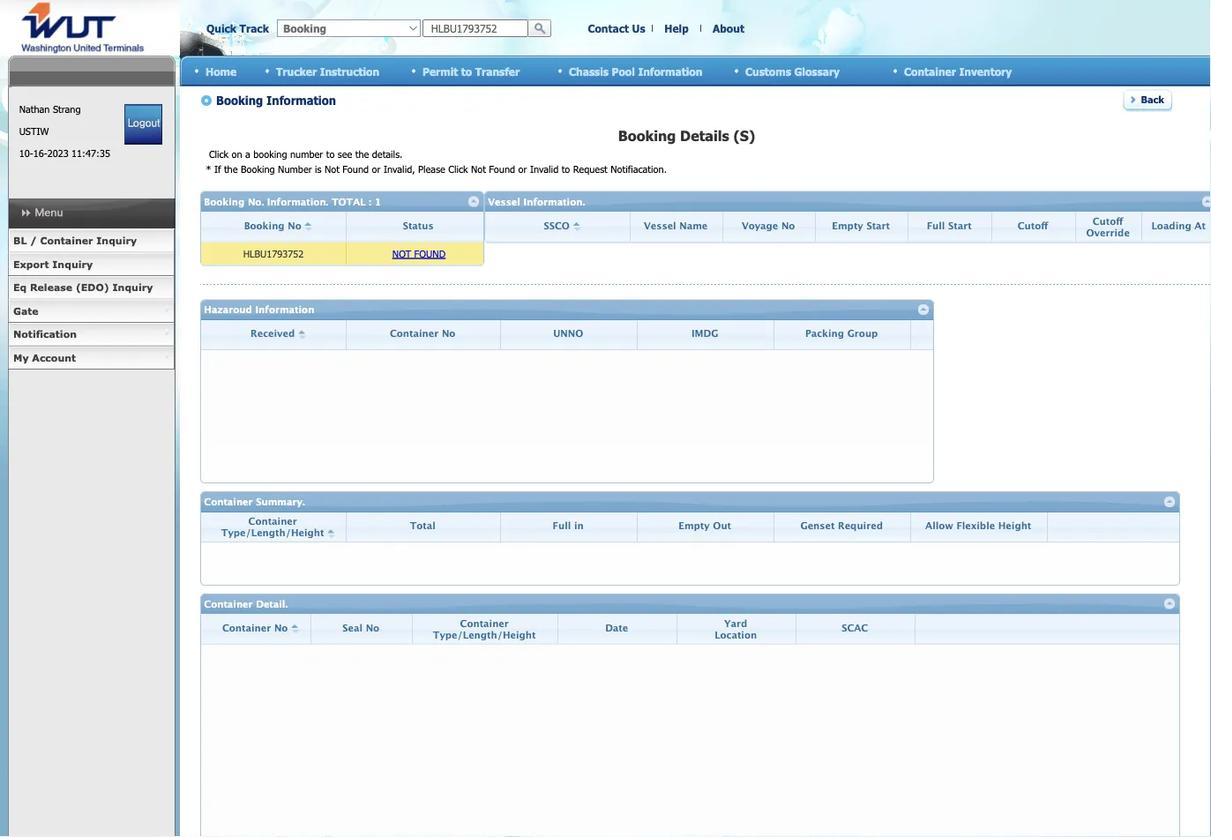 Task type: describe. For each thing, give the bounding box(es) containing it.
export
[[13, 258, 49, 270]]

account
[[32, 352, 76, 364]]

notification
[[13, 328, 77, 340]]

my account
[[13, 352, 76, 364]]

permit to transfer
[[423, 65, 520, 77]]

contact us
[[588, 22, 646, 35]]

transfer
[[475, 65, 520, 77]]

instruction
[[320, 65, 380, 77]]

glossary
[[794, 65, 840, 77]]

about link
[[713, 22, 745, 35]]

release
[[30, 281, 72, 293]]

bl
[[13, 235, 27, 247]]

eq
[[13, 281, 27, 293]]

gate
[[13, 305, 38, 317]]

notification link
[[8, 323, 175, 346]]

customs glossary
[[746, 65, 840, 77]]

trucker instruction
[[276, 65, 380, 77]]

about
[[713, 22, 745, 35]]

pool
[[612, 65, 635, 77]]

trucker
[[276, 65, 317, 77]]

16-
[[33, 147, 47, 159]]

help
[[665, 22, 689, 35]]

(edo)
[[76, 281, 109, 293]]

nathan
[[19, 103, 50, 115]]

ustiw
[[19, 125, 49, 137]]

11:47:35
[[72, 147, 110, 159]]

us
[[632, 22, 646, 35]]

my
[[13, 352, 29, 364]]

2023
[[47, 147, 69, 159]]

my account link
[[8, 346, 175, 370]]

chassis pool information
[[569, 65, 703, 77]]

10-16-2023 11:47:35
[[19, 147, 110, 159]]



Task type: locate. For each thing, give the bounding box(es) containing it.
container up export inquiry
[[40, 235, 93, 247]]

1 vertical spatial container
[[40, 235, 93, 247]]

permit
[[423, 65, 458, 77]]

inquiry for (edo)
[[113, 281, 153, 293]]

help link
[[665, 22, 689, 35]]

0 horizontal spatial container
[[40, 235, 93, 247]]

home
[[206, 65, 237, 77]]

to
[[461, 65, 472, 77]]

inquiry
[[96, 235, 137, 247], [52, 258, 93, 270], [113, 281, 153, 293]]

contact
[[588, 22, 629, 35]]

1 horizontal spatial container
[[904, 65, 956, 77]]

quick track
[[206, 22, 269, 35]]

login image
[[125, 104, 163, 145]]

nathan strang
[[19, 103, 81, 115]]

None text field
[[423, 19, 529, 37]]

2 vertical spatial inquiry
[[113, 281, 153, 293]]

inquiry for container
[[96, 235, 137, 247]]

gate link
[[8, 300, 175, 323]]

track
[[240, 22, 269, 35]]

customs
[[746, 65, 791, 77]]

eq release (edo) inquiry link
[[8, 276, 175, 300]]

export inquiry link
[[8, 253, 175, 276]]

eq release (edo) inquiry
[[13, 281, 153, 293]]

/
[[30, 235, 37, 247]]

contact us link
[[588, 22, 646, 35]]

quick
[[206, 22, 237, 35]]

bl / container inquiry
[[13, 235, 137, 247]]

chassis
[[569, 65, 609, 77]]

0 vertical spatial inquiry
[[96, 235, 137, 247]]

strang
[[53, 103, 81, 115]]

inventory
[[960, 65, 1012, 77]]

information
[[638, 65, 703, 77]]

1 vertical spatial inquiry
[[52, 258, 93, 270]]

export inquiry
[[13, 258, 93, 270]]

inquiry inside 'link'
[[52, 258, 93, 270]]

container
[[904, 65, 956, 77], [40, 235, 93, 247]]

bl / container inquiry link
[[8, 229, 175, 253]]

container inventory
[[904, 65, 1012, 77]]

container left inventory
[[904, 65, 956, 77]]

0 vertical spatial container
[[904, 65, 956, 77]]

10-
[[19, 147, 33, 159]]

inquiry down bl / container inquiry
[[52, 258, 93, 270]]

inquiry right (edo) at the top left of page
[[113, 281, 153, 293]]

inquiry up export inquiry 'link'
[[96, 235, 137, 247]]



Task type: vqa. For each thing, say whether or not it's contained in the screenshot.
password field
no



